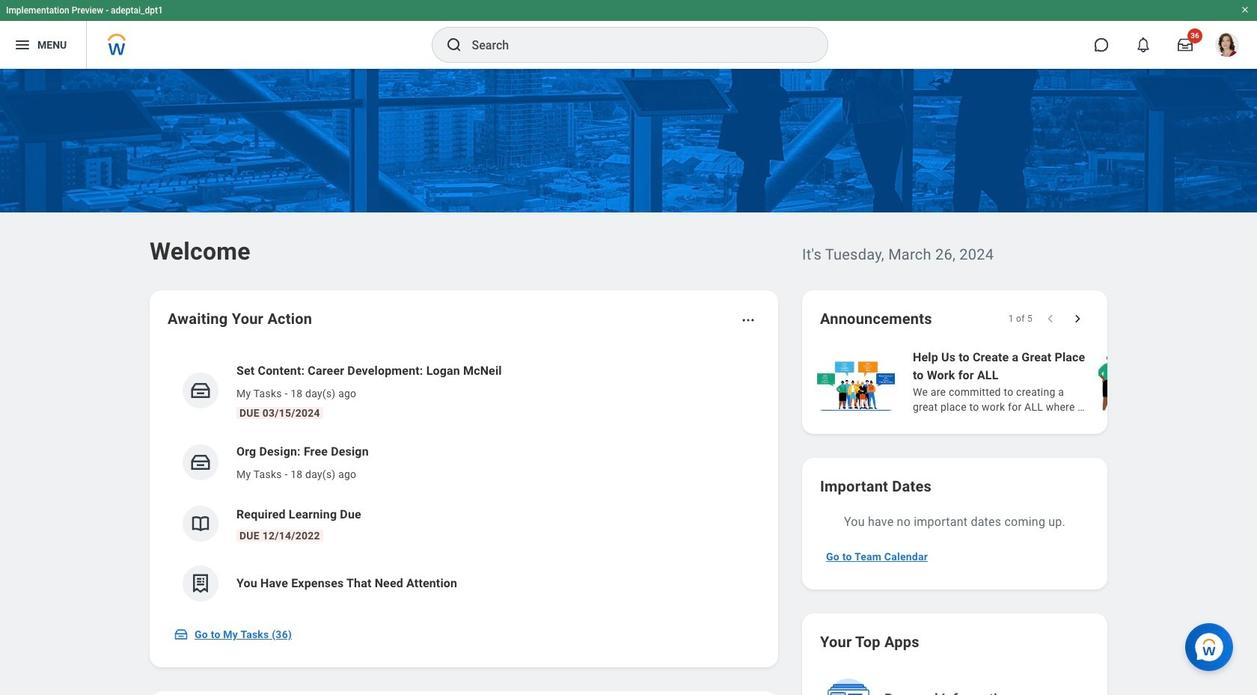 Task type: describe. For each thing, give the bounding box(es) containing it.
chevron left small image
[[1044, 311, 1059, 326]]

inbox image
[[174, 627, 189, 642]]

close environment banner image
[[1241, 5, 1250, 14]]

profile logan mcneil image
[[1216, 33, 1240, 60]]

0 horizontal spatial list
[[168, 350, 761, 614]]

search image
[[445, 36, 463, 54]]

1 horizontal spatial list
[[815, 347, 1258, 416]]

2 inbox image from the top
[[189, 451, 212, 474]]

inbox large image
[[1178, 37, 1193, 52]]

book open image
[[189, 513, 212, 535]]



Task type: vqa. For each thing, say whether or not it's contained in the screenshot.
LIST to the right
yes



Task type: locate. For each thing, give the bounding box(es) containing it.
notifications large image
[[1137, 37, 1151, 52]]

Search Workday  search field
[[472, 28, 797, 61]]

inbox image
[[189, 380, 212, 402], [189, 451, 212, 474]]

main content
[[0, 69, 1258, 696]]

justify image
[[13, 36, 31, 54]]

1 vertical spatial inbox image
[[189, 451, 212, 474]]

banner
[[0, 0, 1258, 69]]

chevron right small image
[[1071, 311, 1086, 326]]

list
[[815, 347, 1258, 416], [168, 350, 761, 614]]

0 vertical spatial inbox image
[[189, 380, 212, 402]]

1 inbox image from the top
[[189, 380, 212, 402]]

dashboard expenses image
[[189, 573, 212, 595]]

status
[[1009, 313, 1033, 325]]



